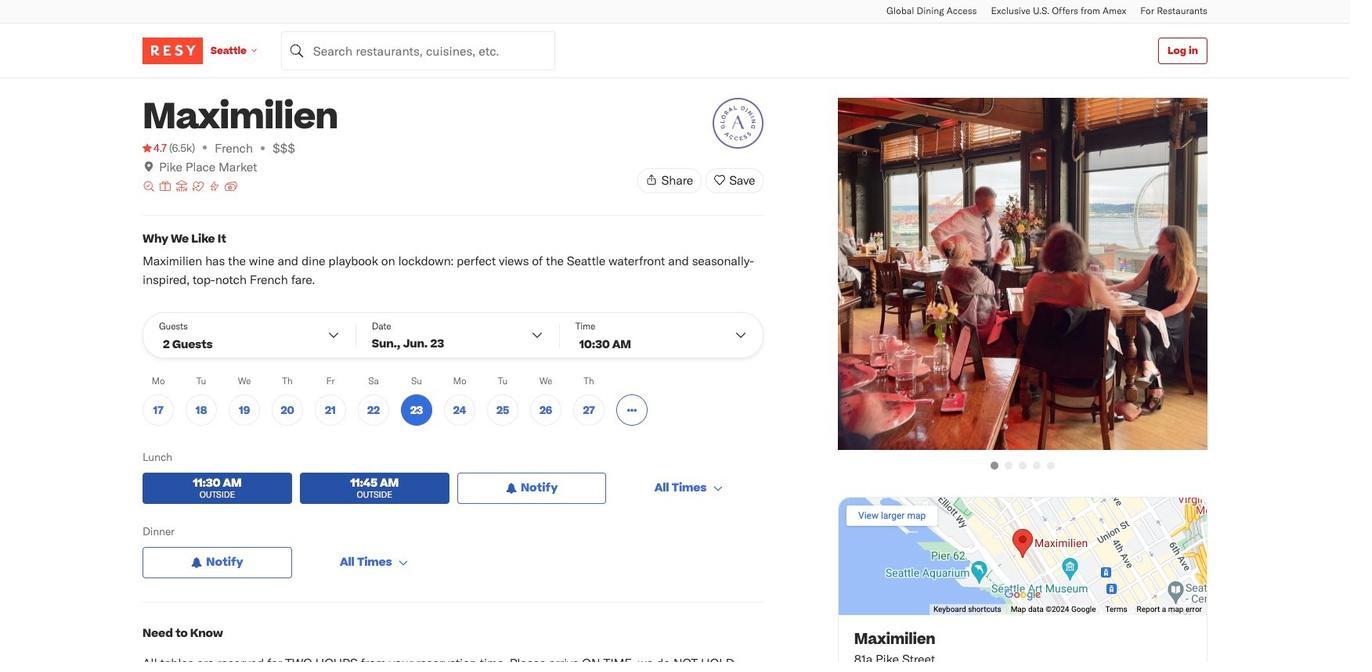Task type: vqa. For each thing, say whether or not it's contained in the screenshot.
"4.6 out of 5 stars" image
no



Task type: locate. For each thing, give the bounding box(es) containing it.
None field
[[281, 31, 555, 70]]

4.7 out of 5 stars image
[[143, 140, 167, 156]]

Search restaurants, cuisines, etc. text field
[[281, 31, 555, 70]]



